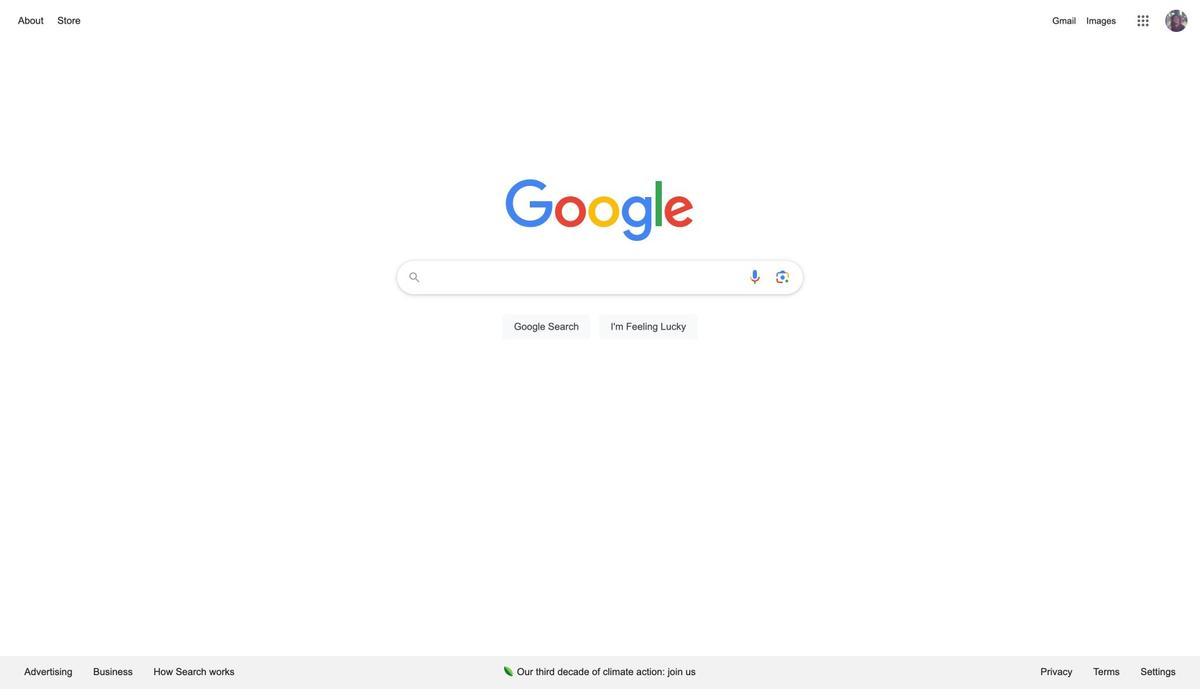 Task type: describe. For each thing, give the bounding box(es) containing it.
google image
[[506, 179, 695, 243]]



Task type: locate. For each thing, give the bounding box(es) containing it.
search by voice image
[[747, 269, 763, 285]]

None search field
[[14, 257, 1186, 356]]

search by image image
[[774, 269, 791, 285]]



Task type: vqa. For each thing, say whether or not it's contained in the screenshot.
Exclude:
no



